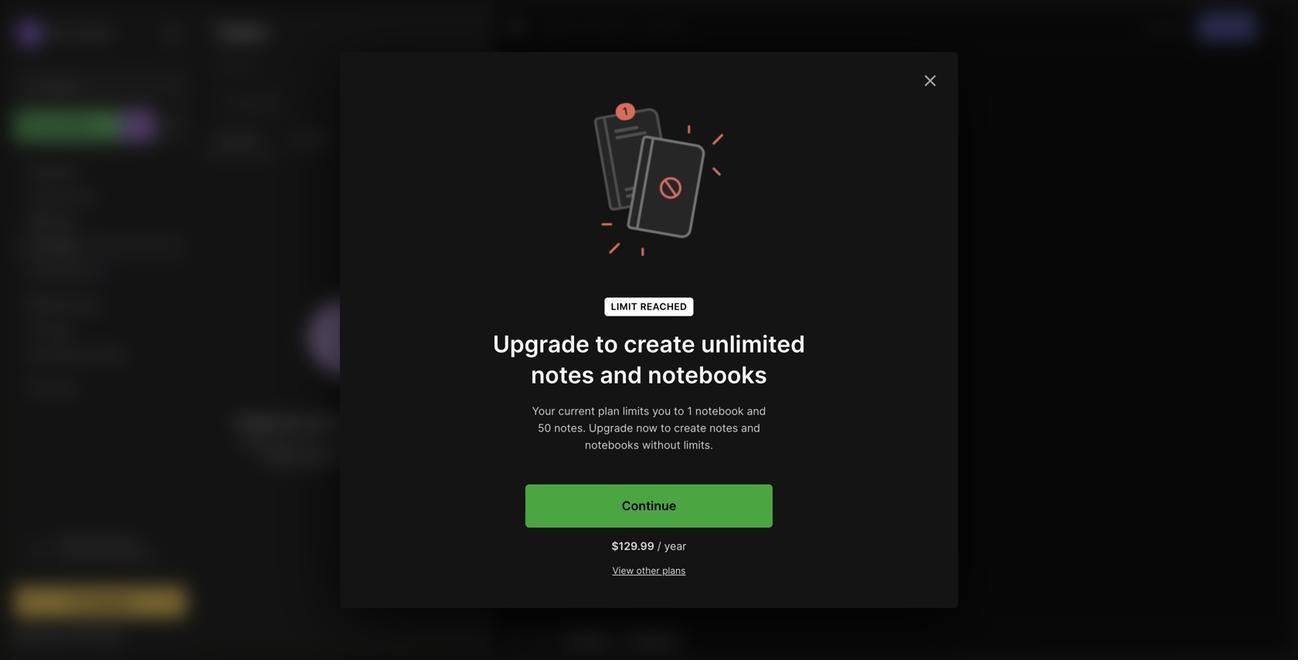 Task type: describe. For each thing, give the bounding box(es) containing it.
50
[[538, 422, 551, 435]]

organize
[[303, 415, 348, 429]]

your
[[532, 405, 555, 418]]

note,
[[365, 437, 391, 450]]

shared with me
[[49, 349, 123, 361]]

share
[[1212, 20, 1243, 34]]

only
[[1145, 21, 1167, 33]]

home
[[49, 166, 77, 178]]

0 vertical spatial test
[[259, 124, 277, 136]]

easily sort by due date, note, or assigned status using this view and more
[[242, 437, 453, 466]]

upgrade for upgrade
[[88, 596, 133, 609]]

and right notebook
[[747, 405, 766, 418]]

shortcuts button
[[15, 185, 185, 209]]

none search field inside main element
[[43, 77, 166, 95]]

other
[[636, 566, 660, 577]]

note window element
[[495, 5, 1294, 656]]

create inside upgrade to create unlimited notes and notebooks
[[624, 330, 695, 358]]

app
[[122, 538, 139, 549]]

this
[[332, 452, 351, 466]]

is
[[240, 124, 248, 136]]

nov 28, 2023
[[217, 146, 277, 158]]

2 notes
[[213, 57, 251, 70]]

you inside note window element
[[1170, 21, 1187, 33]]

first notebook
[[562, 21, 632, 33]]

shared
[[49, 349, 82, 361]]

Note Editor text field
[[496, 49, 1293, 624]]

1 vertical spatial the
[[77, 551, 91, 562]]

download the app get the full experience
[[59, 538, 158, 562]]

28,
[[237, 146, 251, 158]]

tasks inside tasks button
[[49, 241, 76, 253]]

assigned
[[289, 133, 333, 145]]

1 horizontal spatial the
[[105, 538, 119, 549]]

year
[[664, 540, 687, 553]]

hello inside hello button
[[663, 21, 687, 33]]

tasks inside button
[[234, 133, 260, 145]]

trash link
[[15, 376, 185, 401]]

and inside easily sort by due date, note, or assigned status using this view and more
[[380, 452, 400, 466]]

limits
[[623, 405, 649, 418]]

place
[[431, 415, 459, 429]]

notebook
[[586, 21, 632, 33]]

and inside upgrade to create unlimited notes and notebooks
[[600, 361, 642, 389]]

tag inside button
[[581, 633, 598, 646]]

calendar
[[49, 265, 91, 277]]

upgrade inside your current plan limits you to 1 notebook and 50 notes. upgrade now to create notes and notebooks without limits.
[[589, 422, 633, 435]]

Search text field
[[43, 79, 166, 94]]

my tasks button
[[202, 124, 275, 155]]

limits.
[[684, 439, 713, 452]]

experience
[[110, 551, 158, 562]]

row group containing manage and organize tasks all in one place
[[202, 156, 494, 478]]

notes inside upgrade to create unlimited notes and notebooks
[[531, 361, 594, 389]]

first notebook button
[[543, 16, 635, 38]]

easily
[[242, 437, 271, 450]]

0 vertical spatial notes
[[223, 57, 251, 70]]

2023
[[254, 146, 277, 158]]

by
[[298, 437, 311, 450]]

notes.
[[554, 422, 586, 435]]

manage
[[236, 415, 278, 429]]

tag button
[[558, 629, 617, 651]]

0 vertical spatial tag
[[289, 146, 304, 158]]

add a reminder image
[[505, 631, 524, 649]]

get
[[59, 551, 74, 562]]

using
[[302, 452, 329, 466]]

notebook
[[695, 405, 744, 418]]

you inside your current plan limits you to 1 notebook and 50 notes. upgrade now to create notes and notebooks without limits.
[[652, 405, 671, 418]]

/
[[657, 540, 661, 553]]

main element
[[0, 0, 201, 661]]

Find tasks… text field
[[217, 90, 446, 116]]

more
[[403, 452, 429, 466]]

manage and organize tasks all in one place
[[236, 415, 459, 429]]

1
[[687, 405, 692, 418]]

shared with me link
[[15, 342, 185, 367]]

tasks button
[[15, 234, 185, 259]]

calendar button
[[15, 259, 185, 284]]

upgrade button
[[15, 587, 186, 618]]

current
[[558, 405, 595, 418]]

assigned
[[408, 437, 453, 450]]

in
[[397, 415, 406, 429]]

full
[[94, 551, 107, 562]]

plan
[[598, 405, 620, 418]]

all
[[382, 415, 394, 429]]

create inside your current plan limits you to 1 notebook and 50 notes. upgrade now to create notes and notebooks without limits.
[[674, 422, 707, 435]]

a
[[250, 124, 256, 136]]



Task type: vqa. For each thing, say whether or not it's contained in the screenshot.
"Due dates" button
no



Task type: locate. For each thing, give the bounding box(es) containing it.
0 vertical spatial tasks
[[214, 20, 267, 43]]

1 vertical spatial upgrade
[[589, 422, 633, 435]]

notebooks
[[648, 361, 767, 389], [585, 439, 639, 452]]

0 vertical spatial notes
[[213, 19, 266, 42]]

upgrade inside upgrade to create unlimited notes and notebooks
[[493, 330, 590, 358]]

nov
[[217, 146, 235, 158]]

2
[[213, 57, 220, 70]]

0 vertical spatial to
[[595, 330, 618, 358]]

1 horizontal spatial to
[[661, 422, 671, 435]]

note
[[69, 119, 94, 133]]

only you
[[1145, 21, 1187, 33]]

notebooks up notebook
[[648, 361, 767, 389]]

0
[[214, 58, 221, 71]]

1 vertical spatial test
[[319, 146, 336, 158]]

tasks right 0
[[224, 58, 253, 71]]

upgrade to create unlimited notes and notebooks
[[493, 330, 805, 389]]

1 horizontal spatial notes
[[213, 19, 266, 42]]

hello right notebook
[[663, 21, 687, 33]]

limit
[[611, 301, 638, 313]]

notes
[[213, 19, 266, 42], [49, 216, 77, 228]]

notes inside your current plan limits you to 1 notebook and 50 notes. upgrade now to create notes and notebooks without limits.
[[710, 422, 738, 435]]

1 horizontal spatial test
[[319, 146, 336, 158]]

to up the without
[[661, 422, 671, 435]]

my
[[216, 133, 231, 145]]

notebooks inside upgrade to create unlimited notes and notebooks
[[648, 361, 767, 389]]

tasks
[[234, 133, 260, 145], [351, 415, 379, 429]]

tree
[[5, 151, 196, 514]]

1 vertical spatial you
[[652, 405, 671, 418]]

with
[[85, 349, 105, 361]]

to left 1 in the right of the page
[[674, 405, 684, 418]]

test right the tag button
[[644, 633, 664, 646]]

and up plan
[[600, 361, 642, 389]]

view
[[354, 452, 377, 466]]

or
[[394, 437, 404, 450]]

notebooks
[[48, 299, 100, 311]]

status
[[267, 452, 298, 466]]

home link
[[15, 160, 186, 185]]

first
[[562, 21, 583, 33]]

2 vertical spatial test
[[644, 633, 664, 646]]

2 horizontal spatial test
[[644, 633, 664, 646]]

1 horizontal spatial you
[[1170, 21, 1187, 33]]

row group
[[202, 156, 494, 478]]

0 horizontal spatial notebooks
[[585, 439, 639, 452]]

upgrade up your
[[493, 330, 590, 358]]

download
[[59, 538, 102, 549]]

0 horizontal spatial tag
[[289, 146, 304, 158]]

0 vertical spatial you
[[1170, 21, 1187, 33]]

tree containing home
[[5, 151, 196, 514]]

tags button
[[15, 318, 185, 342]]

upgrade down full
[[88, 596, 133, 609]]

reached
[[640, 301, 687, 313]]

my tasks
[[216, 133, 260, 145]]

2 vertical spatial to
[[661, 422, 671, 435]]

view other plans
[[612, 566, 686, 577]]

2 vertical spatial notes
[[710, 422, 738, 435]]

new note
[[43, 119, 94, 133]]

notes link
[[15, 209, 185, 234]]

1 vertical spatial hello
[[217, 108, 242, 120]]

1 vertical spatial notes
[[531, 361, 594, 389]]

unlimited
[[701, 330, 805, 358]]

1 vertical spatial create
[[674, 422, 707, 435]]

the down the download
[[77, 551, 91, 562]]

shortcuts
[[48, 191, 94, 203]]

1 horizontal spatial hello
[[663, 21, 687, 33]]

expand note image
[[507, 18, 525, 36]]

upgrade
[[493, 330, 590, 358], [589, 422, 633, 435], [88, 596, 133, 609]]

and down notebook
[[741, 422, 760, 435]]

2 horizontal spatial notes
[[710, 422, 738, 435]]

tag
[[289, 146, 304, 158], [581, 633, 598, 646]]

now
[[636, 422, 658, 435]]

1 horizontal spatial tasks
[[351, 415, 379, 429]]

notes
[[223, 57, 251, 70], [531, 361, 594, 389], [710, 422, 738, 435]]

notebooks inside your current plan limits you to 1 notebook and 50 notes. upgrade now to create notes and notebooks without limits.
[[585, 439, 639, 452]]

hello button
[[645, 16, 690, 38]]

plans
[[662, 566, 686, 577]]

1 vertical spatial notebooks
[[585, 439, 639, 452]]

you up now
[[652, 405, 671, 418]]

without
[[642, 439, 681, 452]]

upgrade for upgrade to create unlimited notes and notebooks
[[493, 330, 590, 358]]

tag right add tag icon
[[581, 633, 598, 646]]

2 horizontal spatial to
[[674, 405, 684, 418]]

to
[[595, 330, 618, 358], [674, 405, 684, 418], [661, 422, 671, 435]]

1 horizontal spatial notes
[[531, 361, 594, 389]]

date,
[[336, 437, 362, 450]]

tag down assigned on the top left
[[289, 146, 304, 158]]

one
[[409, 415, 428, 429]]

expand notebooks image
[[20, 301, 29, 310]]

1 horizontal spatial tag
[[581, 633, 598, 646]]

notes down notebook
[[710, 422, 738, 435]]

trash
[[49, 383, 75, 395]]

None search field
[[43, 77, 166, 95]]

new
[[43, 119, 66, 133]]

test right a
[[259, 124, 277, 136]]

0 vertical spatial upgrade
[[493, 330, 590, 358]]

tasks inside row group
[[351, 415, 379, 429]]

1 vertical spatial to
[[674, 405, 684, 418]]

2 vertical spatial upgrade
[[88, 596, 133, 609]]

continue button
[[525, 485, 773, 528]]

1 horizontal spatial notebooks
[[648, 361, 767, 389]]

0 horizontal spatial notes
[[49, 216, 77, 228]]

create down reached
[[624, 330, 695, 358]]

notes up current
[[531, 361, 594, 389]]

0 tasks
[[214, 58, 253, 71]]

0 horizontal spatial hello
[[217, 108, 242, 120]]

0 horizontal spatial notes
[[223, 57, 251, 70]]

notes right 0
[[223, 57, 251, 70]]

1 vertical spatial tag
[[581, 633, 598, 646]]

$129.99 / year
[[612, 540, 687, 553]]

sort
[[274, 437, 295, 450]]

1 vertical spatial tasks
[[351, 415, 379, 429]]

notes inside 'tree'
[[49, 216, 77, 228]]

tags
[[48, 324, 71, 336]]

tasks up calendar
[[49, 241, 76, 253]]

share button
[[1199, 14, 1256, 40]]

your current plan limits you to 1 notebook and 50 notes. upgrade now to create notes and notebooks without limits.
[[532, 405, 766, 452]]

0 vertical spatial create
[[624, 330, 695, 358]]

0 horizontal spatial the
[[77, 551, 91, 562]]

0 horizontal spatial test
[[259, 124, 277, 136]]

0 vertical spatial the
[[105, 538, 119, 549]]

0 vertical spatial tasks
[[234, 133, 260, 145]]

you right only
[[1170, 21, 1187, 33]]

$129.99
[[612, 540, 654, 553]]

1 vertical spatial tasks
[[224, 58, 253, 71]]

test inside 'button'
[[644, 633, 664, 646]]

tree inside main element
[[5, 151, 196, 514]]

notes up 2 notes
[[213, 19, 266, 42]]

notebooks down plan
[[585, 439, 639, 452]]

0 horizontal spatial to
[[595, 330, 618, 358]]

upgrade down plan
[[589, 422, 633, 435]]

0 horizontal spatial tasks
[[234, 133, 260, 145]]

tasks up 2 notes
[[214, 20, 267, 43]]

and
[[600, 361, 642, 389], [747, 405, 766, 418], [281, 415, 300, 429], [741, 422, 760, 435], [380, 452, 400, 466]]

0 vertical spatial hello
[[663, 21, 687, 33]]

upgrade inside popup button
[[88, 596, 133, 609]]

due
[[314, 437, 333, 450]]

view other plans button
[[612, 565, 686, 578]]

0 vertical spatial notebooks
[[648, 361, 767, 389]]

add tag image
[[532, 631, 550, 649]]

2 vertical spatial tasks
[[49, 241, 76, 253]]

notes down the shortcuts
[[49, 216, 77, 228]]

notebooks link
[[15, 293, 185, 318]]

this
[[217, 124, 237, 136]]

expand tags image
[[20, 325, 29, 335]]

limit reached
[[611, 301, 687, 313]]

the up full
[[105, 538, 119, 549]]

continue
[[622, 499, 676, 514]]

test button
[[621, 629, 683, 651]]

to inside upgrade to create unlimited notes and notebooks
[[595, 330, 618, 358]]

1 vertical spatial notes
[[49, 216, 77, 228]]

test
[[259, 124, 277, 136], [319, 146, 336, 158], [644, 633, 664, 646]]

test down assigned on the top left
[[319, 146, 336, 158]]

view
[[612, 566, 634, 577]]

0 horizontal spatial you
[[652, 405, 671, 418]]

and down or
[[380, 452, 400, 466]]

hello up the this
[[217, 108, 242, 120]]

me
[[108, 349, 123, 361]]

create down 1 in the right of the page
[[674, 422, 707, 435]]

and up sort at the bottom
[[281, 415, 300, 429]]

to down limit
[[595, 330, 618, 358]]



